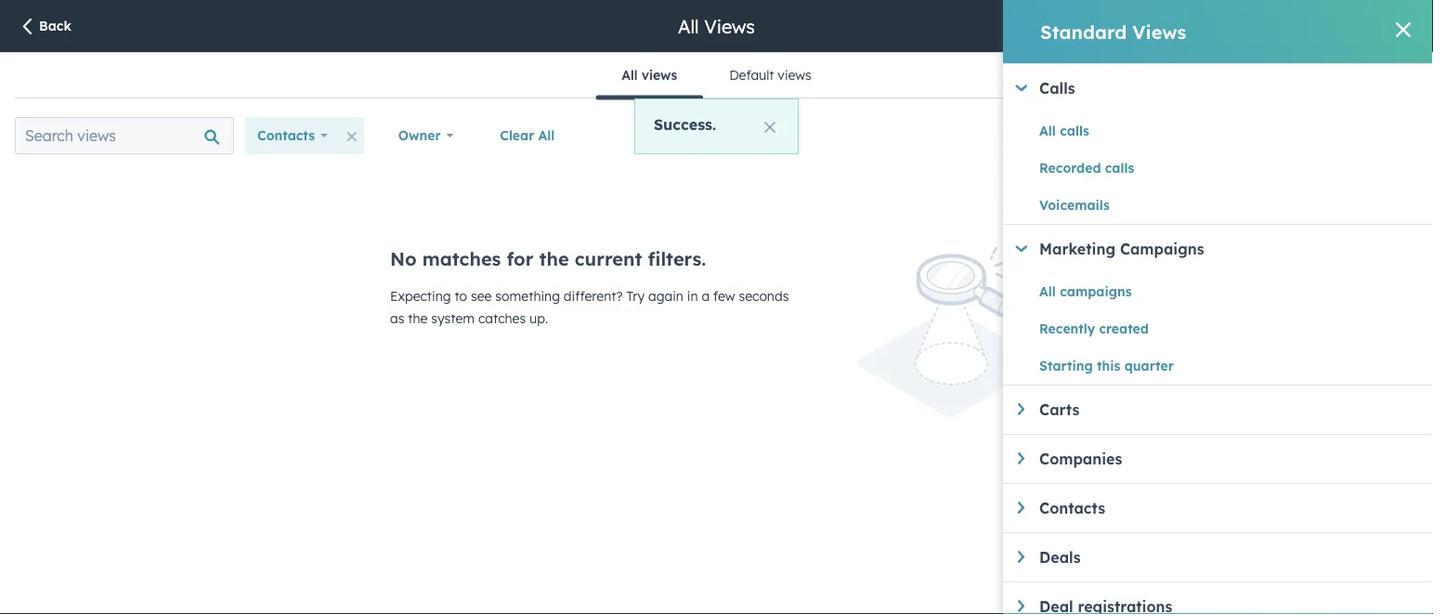 Task type: describe. For each thing, give the bounding box(es) containing it.
voicemails
[[1040, 197, 1110, 213]]

as
[[390, 310, 405, 327]]

all for all campaigns
[[1040, 283, 1056, 300]]

default
[[730, 67, 775, 83]]

up.
[[530, 310, 548, 327]]

all calls
[[1040, 123, 1090, 139]]

carts button
[[1019, 401, 1434, 419]]

companies button
[[1019, 450, 1434, 468]]

clear
[[500, 127, 535, 144]]

caret image for companies
[[1019, 453, 1025, 464]]

success. alert
[[635, 99, 799, 154]]

caret image for contacts
[[1019, 502, 1025, 514]]

views for all views
[[642, 67, 678, 83]]

marketing campaigns button
[[1016, 240, 1434, 258]]

all views
[[622, 67, 678, 83]]

2 vertical spatial caret image
[[1019, 600, 1025, 612]]

see
[[471, 288, 492, 304]]

no
[[390, 247, 417, 270]]

caret image for carts
[[1019, 403, 1025, 415]]

this
[[1097, 358, 1121, 374]]

starting this quarter link
[[1040, 355, 1308, 377]]

all inside clear all button
[[539, 127, 555, 144]]

views for default views
[[778, 67, 812, 83]]

seconds
[[739, 288, 789, 304]]

owner
[[398, 127, 441, 144]]

close image
[[1397, 22, 1412, 37]]

1 horizontal spatial the
[[540, 247, 569, 270]]

expecting to see something different? try again in a few seconds as the system catches up.
[[390, 288, 789, 327]]

calls for all calls
[[1060, 123, 1090, 139]]

caret image for marketing campaigns
[[1016, 245, 1028, 252]]

caret image for calls
[[1016, 85, 1028, 91]]

calls for recorded calls
[[1106, 160, 1135, 176]]

no matches for the current filters.
[[390, 247, 706, 270]]

quarter
[[1125, 358, 1175, 374]]

marketing campaigns
[[1040, 240, 1205, 258]]

success.
[[654, 115, 717, 134]]

marketing
[[1040, 240, 1116, 258]]

voicemails link
[[1040, 194, 1308, 217]]

contacts button
[[1019, 499, 1434, 518]]

deals
[[1040, 548, 1081, 567]]

default views button
[[704, 53, 838, 98]]

created
[[1100, 321, 1149, 337]]

carts
[[1040, 401, 1080, 419]]

contacts button
[[245, 117, 340, 154]]

starting this quarter
[[1040, 358, 1175, 374]]

recently created
[[1040, 321, 1149, 337]]

the inside expecting to see something different? try again in a few seconds as the system catches up.
[[408, 310, 428, 327]]

all views
[[678, 14, 755, 38]]

clear all
[[500, 127, 555, 144]]

clear all button
[[488, 117, 567, 154]]



Task type: vqa. For each thing, say whether or not it's contained in the screenshot.
'All' related to All calls
yes



Task type: locate. For each thing, give the bounding box(es) containing it.
deals button
[[1019, 548, 1434, 567]]

current
[[575, 247, 642, 270]]

2 views from the left
[[778, 67, 812, 83]]

companies
[[1040, 450, 1123, 468]]

a
[[702, 288, 710, 304]]

views inside button
[[778, 67, 812, 83]]

views inside button
[[642, 67, 678, 83]]

all for all views
[[622, 67, 638, 83]]

calls button
[[1016, 79, 1434, 98]]

default views
[[730, 67, 812, 83]]

views
[[642, 67, 678, 83], [778, 67, 812, 83]]

catches
[[479, 310, 526, 327]]

calls right recorded on the top right
[[1106, 160, 1135, 176]]

all campaigns
[[1040, 283, 1132, 300]]

all calls link
[[1040, 120, 1308, 142]]

views inside page section element
[[705, 14, 755, 38]]

1 vertical spatial contacts
[[1040, 499, 1106, 518]]

all inside all views button
[[622, 67, 638, 83]]

0 horizontal spatial calls
[[1060, 123, 1090, 139]]

0 vertical spatial caret image
[[1016, 85, 1028, 91]]

all campaigns link
[[1040, 281, 1308, 303]]

1 horizontal spatial views
[[778, 67, 812, 83]]

owner button
[[386, 117, 466, 154]]

contacts
[[257, 127, 315, 144], [1040, 499, 1106, 518]]

the right the for on the top of page
[[540, 247, 569, 270]]

0 horizontal spatial views
[[705, 14, 755, 38]]

close image
[[765, 122, 776, 133]]

navigation
[[596, 53, 838, 100]]

standard
[[1041, 20, 1127, 43]]

caret image inside carts 'dropdown button'
[[1019, 403, 1025, 415]]

caret image inside the companies dropdown button
[[1019, 453, 1025, 464]]

few
[[714, 288, 736, 304]]

1 vertical spatial calls
[[1106, 160, 1135, 176]]

back link
[[19, 17, 71, 37]]

recorded calls link
[[1040, 157, 1308, 179]]

0 horizontal spatial views
[[642, 67, 678, 83]]

views right the standard on the right top of page
[[1133, 20, 1187, 43]]

caret image for deals
[[1019, 551, 1025, 563]]

calls
[[1060, 123, 1090, 139], [1106, 160, 1135, 176]]

system
[[432, 310, 475, 327]]

all
[[678, 14, 699, 38], [622, 67, 638, 83], [1040, 123, 1056, 139], [539, 127, 555, 144], [1040, 283, 1056, 300]]

0 vertical spatial contacts
[[257, 127, 315, 144]]

navigation containing all views
[[596, 53, 838, 100]]

the
[[540, 247, 569, 270], [408, 310, 428, 327]]

Search views search field
[[15, 117, 234, 154]]

filters.
[[648, 247, 706, 270]]

back
[[39, 18, 71, 34]]

for
[[507, 247, 534, 270]]

recently
[[1040, 321, 1096, 337]]

campaigns
[[1121, 240, 1205, 258]]

try
[[627, 288, 645, 304]]

views up default
[[705, 14, 755, 38]]

views for all views
[[705, 14, 755, 38]]

recently created link
[[1040, 318, 1308, 340]]

calls
[[1040, 79, 1076, 98]]

views for standard views
[[1133, 20, 1187, 43]]

0 horizontal spatial the
[[408, 310, 428, 327]]

expecting
[[390, 288, 451, 304]]

caret image
[[1016, 245, 1028, 252], [1019, 403, 1025, 415], [1019, 502, 1025, 514], [1019, 551, 1025, 563]]

standard views
[[1041, 20, 1187, 43]]

1 views from the left
[[642, 67, 678, 83]]

all inside all calls link
[[1040, 123, 1056, 139]]

views
[[705, 14, 755, 38], [1133, 20, 1187, 43]]

all views button
[[596, 53, 704, 100]]

starting
[[1040, 358, 1093, 374]]

campaigns
[[1060, 283, 1132, 300]]

views up success.
[[642, 67, 678, 83]]

1 horizontal spatial views
[[1133, 20, 1187, 43]]

caret image inside contacts dropdown button
[[1019, 502, 1025, 514]]

all inside all campaigns link
[[1040, 283, 1056, 300]]

views right default
[[778, 67, 812, 83]]

to
[[455, 288, 468, 304]]

caret image inside marketing campaigns dropdown button
[[1016, 245, 1028, 252]]

1 horizontal spatial contacts
[[1040, 499, 1106, 518]]

recorded
[[1040, 160, 1102, 176]]

0 horizontal spatial contacts
[[257, 127, 315, 144]]

recorded calls
[[1040, 160, 1135, 176]]

caret image inside calls dropdown button
[[1016, 85, 1028, 91]]

1 horizontal spatial calls
[[1106, 160, 1135, 176]]

1 vertical spatial caret image
[[1019, 453, 1025, 464]]

caret image inside deals dropdown button
[[1019, 551, 1025, 563]]

all for all calls
[[1040, 123, 1056, 139]]

page section element
[[0, 0, 1434, 52]]

1 vertical spatial the
[[408, 310, 428, 327]]

all for all views
[[678, 14, 699, 38]]

again
[[649, 288, 684, 304]]

different?
[[564, 288, 623, 304]]

all inside page section element
[[678, 14, 699, 38]]

0 vertical spatial the
[[540, 247, 569, 270]]

matches
[[423, 247, 501, 270]]

in
[[687, 288, 698, 304]]

calls up recorded on the top right
[[1060, 123, 1090, 139]]

something
[[496, 288, 560, 304]]

calls inside 'link'
[[1106, 160, 1135, 176]]

contacts inside popup button
[[257, 127, 315, 144]]

caret image
[[1016, 85, 1028, 91], [1019, 453, 1025, 464], [1019, 600, 1025, 612]]

the right as
[[408, 310, 428, 327]]

0 vertical spatial calls
[[1060, 123, 1090, 139]]



